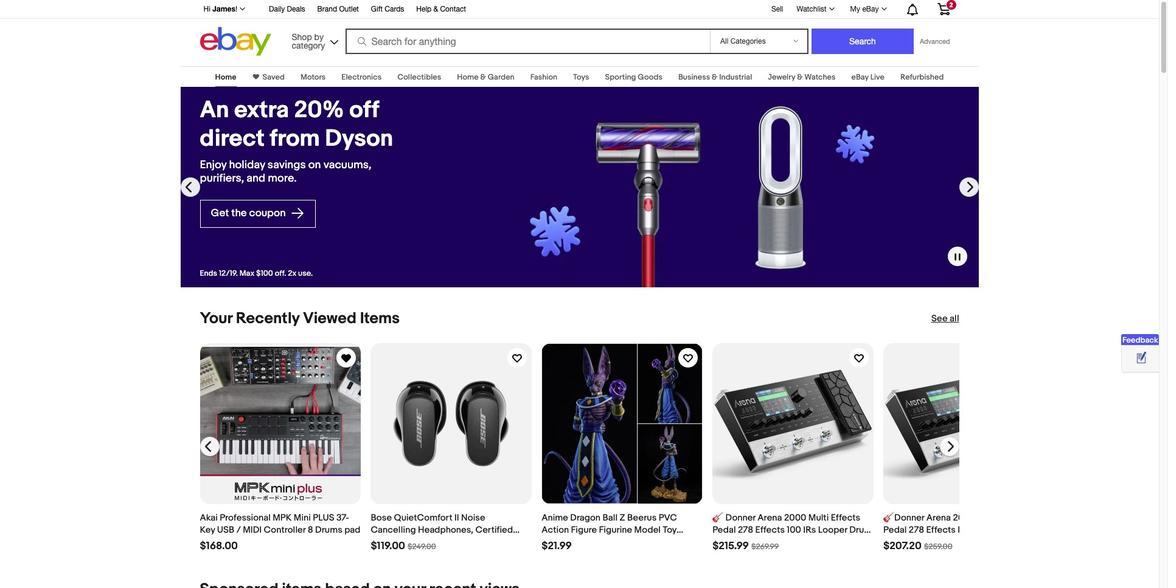 Task type: vqa. For each thing, say whether or not it's contained in the screenshot.
the leftmost Center
no



Task type: describe. For each thing, give the bounding box(es) containing it.
$207.20
[[883, 541, 922, 553]]

action
[[542, 525, 569, 537]]

multi inside 🎸donner arena 2000 multi effects pedal 278 effects looper drum machine | refurb
[[977, 513, 998, 524]]

fashion
[[530, 72, 557, 82]]

live
[[870, 72, 885, 82]]

dragon
[[570, 513, 601, 524]]

your recently viewed items
[[200, 310, 400, 329]]

advanced
[[920, 38, 950, 45]]

none submit inside shop by category banner
[[812, 29, 914, 54]]

looper inside 🎸donner arena 2000 multi effects pedal 278 effects looper drum machine | refurb
[[958, 525, 987, 537]]

🎸donner arena 2000 multi effects pedal 278 effects looper drum machine | refurb
[[883, 513, 1029, 549]]

shop by category banner
[[197, 0, 959, 59]]

previous price $249.00 text field
[[408, 543, 436, 552]]

🎸 donner arena 2000 multi effects pedal 278 effects 100 irs looper drum machine
[[713, 513, 872, 549]]

figurine
[[599, 525, 632, 537]]

ebay inside account navigation
[[862, 5, 879, 13]]

collectibles
[[397, 72, 441, 82]]

your recently viewed items link
[[200, 310, 400, 329]]

daily
[[269, 5, 285, 13]]

advanced link
[[914, 29, 956, 54]]

Search for anything text field
[[347, 30, 708, 53]]

garden
[[488, 72, 515, 82]]

motors link
[[301, 72, 326, 82]]

cards
[[385, 5, 404, 13]]

saved link
[[259, 72, 285, 82]]

$259.00
[[924, 543, 953, 552]]

on
[[308, 159, 321, 172]]

watchlist link
[[790, 2, 840, 16]]

enjoy
[[200, 159, 227, 172]]

business & industrial
[[678, 72, 752, 82]]

$215.99
[[713, 541, 749, 553]]

ends 12/19. max $100 off. 2x use.
[[200, 269, 313, 278]]

an extra 20% off direct from dyson enjoy holiday savings on vacuums, purifiers, and more.
[[200, 96, 393, 185]]

fashion link
[[530, 72, 557, 82]]

more.
[[268, 172, 297, 185]]

get the coupon
[[211, 208, 288, 220]]

bose quietcomfort ii noise cancelling headphones, certified refurbished
[[371, 513, 513, 549]]

my ebay link
[[844, 2, 892, 16]]

deals
[[287, 5, 305, 13]]

akai
[[200, 513, 218, 524]]

all
[[950, 313, 959, 325]]

toys link
[[573, 72, 589, 82]]

items
[[360, 310, 400, 329]]

saved
[[263, 72, 285, 82]]

toys
[[573, 72, 589, 82]]

and
[[247, 172, 265, 185]]

refurbished link
[[900, 72, 944, 82]]

purifiers,
[[200, 172, 244, 185]]

collectibles link
[[397, 72, 441, 82]]

278 inside 🎸 donner arena 2000 multi effects pedal 278 effects 100 irs looper drum machine
[[738, 525, 753, 537]]

cancelling
[[371, 525, 416, 537]]

pvc
[[659, 513, 677, 524]]

100
[[787, 525, 801, 537]]

sporting goods link
[[605, 72, 663, 82]]

mini
[[294, 513, 311, 524]]

🎸
[[713, 513, 723, 524]]

category
[[292, 40, 325, 50]]

278 inside 🎸donner arena 2000 multi effects pedal 278 effects looper drum machine | refurb
[[909, 525, 924, 537]]

by
[[314, 32, 324, 42]]

$207.20 $259.00
[[883, 541, 953, 553]]

/
[[236, 525, 241, 537]]

help
[[416, 5, 431, 13]]

ends
[[200, 269, 217, 278]]

help & contact
[[416, 5, 466, 13]]

gift cards
[[371, 5, 404, 13]]

sell
[[771, 5, 783, 13]]

motors
[[301, 72, 326, 82]]

pad
[[344, 525, 360, 537]]

drum inside 🎸 donner arena 2000 multi effects pedal 278 effects 100 irs looper drum machine
[[849, 525, 872, 537]]

holiday
[[229, 159, 265, 172]]

my ebay
[[850, 5, 879, 13]]

viewed
[[303, 310, 356, 329]]

z
[[620, 513, 625, 524]]

watches
[[805, 72, 836, 82]]

8
[[308, 525, 313, 537]]

an
[[200, 96, 229, 125]]

arena inside 🎸 donner arena 2000 multi effects pedal 278 effects 100 irs looper drum machine
[[758, 513, 782, 524]]

$269.99
[[751, 543, 779, 552]]

brand outlet
[[317, 5, 359, 13]]

gift
[[371, 5, 383, 13]]

sporting
[[605, 72, 636, 82]]

see
[[931, 313, 948, 325]]

off
[[349, 96, 379, 125]]

ball
[[603, 513, 618, 524]]

box
[[592, 537, 607, 549]]



Task type: locate. For each thing, give the bounding box(es) containing it.
1 arena from the left
[[758, 513, 782, 524]]

refurbished down advanced link at the right of page
[[900, 72, 944, 82]]

vacuums,
[[323, 159, 371, 172]]

2 multi from the left
[[977, 513, 998, 524]]

arena up $269.99
[[758, 513, 782, 524]]

business & industrial link
[[678, 72, 752, 82]]

0 horizontal spatial multi
[[808, 513, 829, 524]]

0 horizontal spatial drum
[[849, 525, 872, 537]]

2 link
[[930, 0, 957, 18]]

0 horizontal spatial looper
[[818, 525, 847, 537]]

2 pedal from the left
[[883, 525, 907, 537]]

1 home from the left
[[215, 72, 236, 82]]

home
[[215, 72, 236, 82], [457, 72, 479, 82]]

0 horizontal spatial home
[[215, 72, 236, 82]]

get
[[211, 208, 229, 220]]

& right jewelry
[[797, 72, 803, 82]]

mpk
[[273, 513, 292, 524]]

drum inside 🎸donner arena 2000 multi effects pedal 278 effects looper drum machine | refurb
[[989, 525, 1012, 537]]

goods
[[638, 72, 663, 82]]

looper inside 🎸 donner arena 2000 multi effects pedal 278 effects 100 irs looper drum machine
[[818, 525, 847, 537]]

1 horizontal spatial drum
[[989, 525, 1012, 537]]

1 pedal from the left
[[713, 525, 736, 537]]

|
[[921, 537, 923, 549]]

& for contact
[[434, 5, 438, 13]]

1 horizontal spatial multi
[[977, 513, 998, 524]]

2 2000 from the left
[[953, 513, 975, 524]]

bose
[[371, 513, 392, 524]]

1 horizontal spatial machine
[[883, 537, 919, 549]]

1 278 from the left
[[738, 525, 753, 537]]

previous price $269.99 text field
[[751, 543, 779, 552]]

beerus
[[627, 513, 657, 524]]

1 drum from the left
[[849, 525, 872, 537]]

1 horizontal spatial looper
[[958, 525, 987, 537]]

0 horizontal spatial refurbished
[[371, 537, 422, 549]]

0 horizontal spatial 278
[[738, 525, 753, 537]]

pedal
[[713, 525, 736, 537], [883, 525, 907, 537]]

$119.00
[[371, 541, 405, 553]]

anime
[[542, 513, 568, 524]]

2 home from the left
[[457, 72, 479, 82]]

with
[[571, 537, 589, 549]]

coupon
[[249, 208, 286, 220]]

ebay left live
[[851, 72, 869, 82]]

multi inside 🎸 donner arena 2000 multi effects pedal 278 effects 100 irs looper drum machine
[[808, 513, 829, 524]]

controller
[[264, 525, 306, 537]]

$119.00 text field
[[371, 541, 405, 554]]

machine inside 🎸 donner arena 2000 multi effects pedal 278 effects 100 irs looper drum machine
[[713, 537, 748, 549]]

shop by category button
[[286, 27, 341, 53]]

statue
[[542, 537, 569, 549]]

refurbished down "cancelling"
[[371, 537, 422, 549]]

$215.99 $269.99
[[713, 541, 779, 553]]

$100
[[256, 269, 273, 278]]

1 2000 from the left
[[784, 513, 806, 524]]

20%
[[294, 96, 344, 125]]

account navigation
[[197, 0, 959, 19]]

2000 inside 🎸donner arena 2000 multi effects pedal 278 effects looper drum machine | refurb
[[953, 513, 975, 524]]

off.
[[275, 269, 286, 278]]

$21.99
[[542, 541, 572, 553]]

$119.00 $249.00
[[371, 541, 436, 553]]

an extra 20% off direct from dyson link
[[200, 96, 402, 154]]

1 horizontal spatial pedal
[[883, 525, 907, 537]]

$215.99 text field
[[713, 541, 749, 554]]

my
[[850, 5, 860, 13]]

shop by category
[[292, 32, 325, 50]]

effects
[[831, 513, 860, 524], [1000, 513, 1029, 524], [755, 525, 785, 537], [926, 525, 956, 537]]

brand
[[317, 5, 337, 13]]

plus
[[313, 513, 334, 524]]

& for industrial
[[712, 72, 718, 82]]

0 horizontal spatial pedal
[[713, 525, 736, 537]]

0 horizontal spatial arena
[[758, 513, 782, 524]]

0 horizontal spatial machine
[[713, 537, 748, 549]]

1 vertical spatial ebay
[[851, 72, 869, 82]]

model
[[634, 525, 661, 537]]

!
[[235, 5, 237, 13]]

direct
[[200, 125, 265, 153]]

& right help on the top left of the page
[[434, 5, 438, 13]]

1 horizontal spatial 278
[[909, 525, 924, 537]]

2000
[[784, 513, 806, 524], [953, 513, 975, 524]]

electronics link
[[342, 72, 382, 82]]

2 looper from the left
[[958, 525, 987, 537]]

see all link
[[931, 313, 959, 326]]

37-
[[336, 513, 349, 524]]

2000 inside 🎸 donner arena 2000 multi effects pedal 278 effects 100 irs looper drum machine
[[784, 513, 806, 524]]

ebay right my
[[862, 5, 879, 13]]

machine left | at right bottom
[[883, 537, 919, 549]]

pedal down 🎸
[[713, 525, 736, 537]]

contact
[[440, 5, 466, 13]]

🎸donner
[[883, 513, 924, 524]]

max
[[240, 269, 254, 278]]

jewelry
[[768, 72, 795, 82]]

midi
[[243, 525, 262, 537]]

1 looper from the left
[[818, 525, 847, 537]]

home left garden
[[457, 72, 479, 82]]

akai professional mpk mini plus 37- key usb / midi controller 8 drums pad $168.00
[[200, 513, 360, 553]]

& inside account navigation
[[434, 5, 438, 13]]

arena up refurb
[[927, 513, 951, 524]]

0 vertical spatial ebay
[[862, 5, 879, 13]]

$168.00
[[200, 541, 238, 553]]

hi james !
[[204, 4, 237, 13]]

machine inside 🎸donner arena 2000 multi effects pedal 278 effects looper drum machine | refurb
[[883, 537, 919, 549]]

use.
[[298, 269, 313, 278]]

refurbished inside bose quietcomfort ii noise cancelling headphones, certified refurbished
[[371, 537, 422, 549]]

sporting goods
[[605, 72, 663, 82]]

& for garden
[[480, 72, 486, 82]]

2 arena from the left
[[927, 513, 951, 524]]

ebay live link
[[851, 72, 885, 82]]

pedal inside 🎸donner arena 2000 multi effects pedal 278 effects looper drum machine | refurb
[[883, 525, 907, 537]]

previous price $259.00 text field
[[924, 543, 953, 552]]

see all
[[931, 313, 959, 325]]

278 down donner
[[738, 525, 753, 537]]

1 horizontal spatial 2000
[[953, 513, 975, 524]]

shop
[[292, 32, 312, 42]]

& for watches
[[797, 72, 803, 82]]

& right business
[[712, 72, 718, 82]]

1 multi from the left
[[808, 513, 829, 524]]

1 horizontal spatial arena
[[927, 513, 951, 524]]

drums
[[315, 525, 342, 537]]

&
[[434, 5, 438, 13], [480, 72, 486, 82], [712, 72, 718, 82], [797, 72, 803, 82]]

2 machine from the left
[[883, 537, 919, 549]]

help & contact link
[[416, 3, 466, 16]]

an extra 20% off direct from dyson main content
[[0, 59, 1159, 589]]

ebay inside 'an extra 20% off direct from dyson' main content
[[851, 72, 869, 82]]

$21.99 text field
[[542, 541, 572, 554]]

pedal inside 🎸 donner arena 2000 multi effects pedal 278 effects 100 irs looper drum machine
[[713, 525, 736, 537]]

$207.20 text field
[[883, 541, 922, 554]]

& left garden
[[480, 72, 486, 82]]

arena
[[758, 513, 782, 524], [927, 513, 951, 524]]

home up an
[[215, 72, 236, 82]]

1 machine from the left
[[713, 537, 748, 549]]

certified
[[475, 525, 513, 537]]

donner
[[726, 513, 756, 524]]

0 vertical spatial refurbished
[[900, 72, 944, 82]]

your
[[200, 310, 232, 329]]

toy
[[663, 525, 677, 537]]

the
[[231, 208, 247, 220]]

$168.00 text field
[[200, 541, 238, 554]]

gift cards link
[[371, 3, 404, 16]]

278 up | at right bottom
[[909, 525, 924, 537]]

home for home
[[215, 72, 236, 82]]

0 horizontal spatial 2000
[[784, 513, 806, 524]]

2 drum from the left
[[989, 525, 1012, 537]]

ebay live
[[851, 72, 885, 82]]

savings
[[268, 159, 306, 172]]

pedal down 🎸donner
[[883, 525, 907, 537]]

1 vertical spatial refurbished
[[371, 537, 422, 549]]

machine down donner
[[713, 537, 748, 549]]

from
[[270, 125, 320, 153]]

outlet
[[339, 5, 359, 13]]

home for home & garden
[[457, 72, 479, 82]]

2
[[949, 1, 953, 9]]

None submit
[[812, 29, 914, 54]]

daily deals
[[269, 5, 305, 13]]

1 horizontal spatial home
[[457, 72, 479, 82]]

2 278 from the left
[[909, 525, 924, 537]]

anime dragon ball z beerus pvc action figure figurine model toy statue with box
[[542, 513, 677, 549]]

12/19.
[[219, 269, 238, 278]]

arena inside 🎸donner arena 2000 multi effects pedal 278 effects looper drum machine | refurb
[[927, 513, 951, 524]]

1 horizontal spatial refurbished
[[900, 72, 944, 82]]



